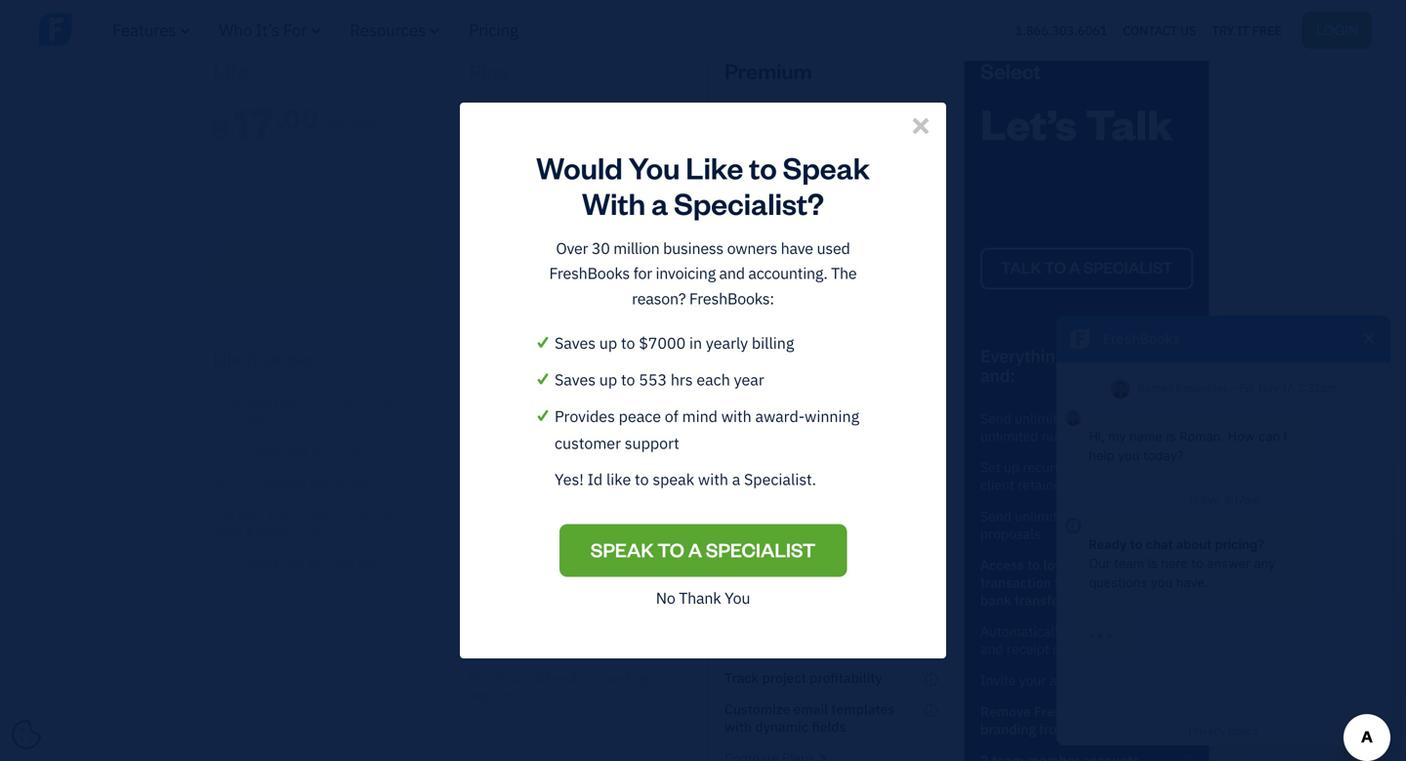 Task type: describe. For each thing, give the bounding box(es) containing it.
receipt for everything in plus, and:
[[752, 606, 796, 624]]

clients for everything in premium, and:
[[1109, 427, 1149, 445]]

select
[[981, 57, 1042, 84]]

cards
[[848, 540, 882, 558]]

over 30 million business owners have used freshbooks for invoicing and accounting. the reason? freshbooks:
[[550, 238, 857, 309]]

send down everything in premium, and:
[[981, 409, 1012, 427]]

contact us
[[1123, 22, 1197, 38]]

send inside send unlimited invoices to an unlimited number of clients link
[[725, 393, 757, 411]]

provides peace of mind with award-winning customer support
[[555, 406, 860, 453]]

it
[[820, 256, 835, 277]]

contact
[[1123, 22, 1178, 38]]

to inside would you like to speak with a specialist?
[[749, 148, 777, 187]]

an for everything in premium, and:
[[1145, 409, 1160, 427]]

set for everything in plus, and:
[[725, 442, 745, 460]]

would you like to speak with a specialist?
[[537, 148, 870, 222]]

business
[[663, 238, 724, 258]]

it's
[[256, 19, 280, 41]]

hrs
[[671, 369, 693, 390]]

credit for premium,
[[1082, 556, 1119, 574]]

fields
[[812, 717, 847, 735]]

$
[[723, 109, 742, 146]]

automatically capture bills and receipt data for premium,
[[981, 622, 1144, 658]]

track project profitability
[[725, 669, 883, 687]]

pricing
[[469, 19, 519, 41]]

plus,
[[831, 348, 870, 371]]

get paid with credit cards and bank transfers (ach) link
[[725, 540, 938, 575]]

card
[[1122, 556, 1150, 574]]

bills for everything in premium, and:
[[1119, 622, 1144, 640]]

specialist for talk to a specialist
[[1084, 257, 1174, 277]]

freshbooks logo image
[[39, 11, 191, 48]]

and inside 'send unlimited estimates and proposals' link
[[884, 491, 907, 509]]

dynamic
[[756, 717, 809, 735]]

and inside access to lower credit card transaction fees and capped bank transfer (ach) fees
[[1085, 573, 1109, 591]]

i for customize email templates with dynamic fields
[[930, 704, 933, 716]]

to inside access to lower credit card transaction fees and capped bank transfer (ach) fees
[[1028, 556, 1041, 574]]

login
[[1317, 20, 1359, 38]]

your
[[1020, 671, 1047, 689]]

with inside provides peace of mind with award-winning customer support
[[722, 406, 752, 426]]

saves up to $7000 in yearly billing
[[555, 333, 795, 353]]

access to lower credit card transaction fees and capped bank transfer (ach) fees
[[981, 556, 1158, 609]]

everything in plus, and:
[[725, 348, 909, 371]]

free for try it free
[[1253, 22, 1282, 38]]

capture for everything in plus, and:
[[815, 588, 863, 607]]

receipt for everything in premium, and:
[[1007, 640, 1050, 658]]

a inside would you like to speak with a specialist?
[[652, 183, 668, 222]]

set up recurring invoices and client retainers for plus,
[[725, 442, 902, 478]]

you inside would you like to speak with a specialist?
[[629, 148, 680, 187]]

estimates for plus,
[[821, 491, 881, 509]]

automatically capture bills and receipt data link for plus,
[[725, 588, 938, 624]]

features link
[[112, 19, 190, 41]]

try it free link
[[1212, 17, 1282, 43]]

number for plus,
[[788, 411, 837, 429]]

with
[[582, 183, 646, 222]]

retainers for premium,
[[1018, 476, 1073, 494]]

bank inside access to lower credit card transaction fees and capped bank transfer (ach) fees
[[981, 591, 1012, 609]]

freshbooks:
[[690, 288, 775, 309]]

data for plus,
[[799, 606, 827, 624]]

$7000
[[639, 333, 686, 353]]

talk to a specialist
[[1001, 257, 1174, 277]]

the
[[831, 263, 857, 283]]

billing
[[752, 333, 795, 353]]

try for try it free
[[786, 256, 817, 277]]

1 vertical spatial you
[[725, 588, 751, 608]]

have
[[781, 238, 814, 258]]

send unlimited estimates and proposals link
[[725, 491, 938, 526]]

emails
[[1111, 720, 1152, 738]]

premium,
[[1087, 344, 1164, 367]]

recurring for plus,
[[767, 442, 823, 460]]

transfers
[[758, 557, 813, 575]]

proposals for everything in plus, and:
[[725, 508, 785, 526]]

winning
[[805, 406, 860, 426]]

like
[[686, 148, 744, 187]]

of for everything in premium, and:
[[1093, 427, 1106, 445]]

try it free link
[[725, 247, 938, 289]]

and: for everything in premium, and:
[[981, 364, 1016, 387]]

reason?
[[632, 288, 686, 309]]

transfer
[[1015, 591, 1065, 609]]

access
[[981, 556, 1025, 574]]

email
[[794, 700, 829, 718]]

free for try it free
[[838, 256, 877, 277]]

it
[[1238, 22, 1250, 38]]

estimates for premium,
[[1077, 507, 1137, 525]]

in for everything in premium, and:
[[1069, 344, 1083, 367]]

automatically for everything in plus, and:
[[725, 588, 812, 607]]

automatically capture bills and receipt data link for premium,
[[981, 622, 1194, 658]]

let's talk
[[981, 95, 1173, 150]]

and inside get paid with credit cards and bank transfers (ach)
[[885, 540, 908, 558]]

no thank you link
[[656, 585, 751, 611]]

branding
[[981, 720, 1037, 738]]

customer
[[555, 433, 621, 453]]

accounting.
[[749, 263, 828, 283]]

in inside would you like to speak with a specialist? document
[[690, 333, 703, 353]]

with inside customize email templates with dynamic fields
[[725, 717, 752, 735]]

capped
[[1112, 573, 1158, 591]]

us
[[1181, 22, 1197, 38]]

client inside remove freshbooks branding from client emails
[[1073, 720, 1108, 738]]

million
[[614, 238, 660, 258]]

resources link
[[350, 19, 440, 41]]

553
[[639, 369, 667, 390]]

transaction
[[981, 573, 1052, 591]]

set up recurring invoices and client retainers for premium,
[[981, 458, 1158, 494]]

client for everything in premium, and:
[[981, 476, 1015, 494]]

owners
[[727, 238, 778, 258]]

proposals for everything in premium, and:
[[981, 525, 1041, 543]]

peace
[[619, 406, 661, 426]]

resources
[[350, 19, 426, 41]]

data for premium,
[[1053, 640, 1081, 658]]

speak to a specialist link
[[560, 524, 847, 577]]

in for everything in plus, and:
[[813, 348, 827, 371]]

0 horizontal spatial fees
[[1055, 573, 1082, 591]]

who it's for
[[219, 19, 307, 41]]

over
[[556, 238, 588, 258]]

clients for everything in plus, and:
[[855, 411, 897, 429]]

i for send unlimited estimates and proposals
[[1186, 511, 1189, 524]]

saves up to 553 hrs each year
[[555, 369, 765, 390]]

bills for everything in plus, and:
[[866, 588, 893, 607]]

specialist?
[[674, 183, 824, 222]]

award-
[[756, 406, 805, 426]]

recurring for premium,
[[1023, 458, 1079, 476]]

get paid with credit cards and bank transfers (ach)
[[725, 540, 908, 575]]

login link
[[1303, 11, 1373, 49]]

no thank you
[[656, 588, 751, 608]]

customize
[[725, 700, 791, 718]]

try for try it free
[[1212, 22, 1235, 38]]

paid
[[750, 540, 777, 558]]

send unlimited estimates and proposals for premium,
[[981, 507, 1163, 543]]



Task type: locate. For each thing, give the bounding box(es) containing it.
1 vertical spatial free
[[838, 256, 877, 277]]

retainers for plus,
[[762, 459, 817, 478]]

0 horizontal spatial data
[[799, 606, 827, 624]]

receipt down transfers
[[752, 606, 796, 624]]

invoicing
[[656, 263, 716, 283]]

automatically capture bills and receipt data down transfers
[[725, 588, 893, 624]]

everything for everything in premium, and:
[[981, 344, 1065, 367]]

saves
[[555, 333, 596, 353], [555, 369, 596, 390]]

speak inside would you like to speak with a specialist?
[[783, 148, 870, 187]]

set up recurring invoices and client retainers link down 'winning'
[[725, 442, 938, 478]]

1 vertical spatial talk
[[1001, 257, 1042, 277]]

1 horizontal spatial you
[[725, 588, 751, 608]]

0 horizontal spatial credit
[[809, 540, 845, 558]]

send down year
[[725, 393, 757, 411]]

send up access
[[981, 507, 1012, 525]]

you
[[629, 148, 680, 187], [725, 588, 751, 608]]

0 horizontal spatial set up recurring invoices and client retainers
[[725, 442, 902, 478]]

0 horizontal spatial speak
[[591, 537, 654, 562]]

number down everything in premium, and:
[[1042, 427, 1090, 445]]

0 horizontal spatial send unlimited estimates and proposals
[[725, 491, 907, 526]]

bills down capped
[[1119, 622, 1144, 640]]

send unlimited estimates and proposals up get paid with credit cards and bank transfers (ach)
[[725, 491, 907, 526]]

1 horizontal spatial receipt
[[1007, 640, 1050, 658]]

automatically capture bills and receipt data link
[[725, 588, 938, 624], [981, 622, 1194, 658]]

credit left cards
[[809, 540, 845, 558]]

retainers up lower
[[1018, 476, 1073, 494]]

specialist inside talk to a specialist link
[[1084, 257, 1174, 277]]

1 horizontal spatial estimates
[[1077, 507, 1137, 525]]

0 vertical spatial bills
[[866, 588, 893, 607]]

estimates inside 'send unlimited estimates and proposals' link
[[821, 491, 881, 509]]

year
[[734, 369, 765, 390]]

fees down card
[[1108, 591, 1134, 609]]

proposals
[[725, 508, 785, 526], [981, 525, 1041, 543]]

1.866.303.6061 link
[[1016, 22, 1108, 38]]

i for send unlimited invoices to an unlimited number of clients
[[1186, 414, 1189, 426]]

each
[[697, 369, 731, 390]]

remove freshbooks branding from client emails
[[981, 702, 1152, 738]]

up
[[600, 333, 618, 353], [600, 369, 618, 390], [748, 442, 764, 460], [1004, 458, 1020, 476]]

1 horizontal spatial try
[[1212, 22, 1235, 38]]

1.866.303.6061
[[1016, 22, 1108, 38]]

credit inside access to lower credit card transaction fees and capped bank transfer (ach) fees
[[1082, 556, 1119, 574]]

from
[[1040, 720, 1069, 738]]

set for everything in premium, and:
[[981, 458, 1001, 476]]

bank inside get paid with credit cards and bank transfers (ach)
[[725, 557, 755, 575]]

0 vertical spatial freshbooks
[[550, 263, 630, 283]]

premium
[[725, 57, 812, 84]]

capture
[[815, 588, 863, 607], [1069, 622, 1116, 640]]

with right paid
[[780, 540, 806, 558]]

1 horizontal spatial bank
[[981, 591, 1012, 609]]

lower
[[1044, 556, 1079, 574]]

0 horizontal spatial try
[[786, 256, 817, 277]]

client right from
[[1073, 720, 1108, 738]]

1 vertical spatial data
[[1053, 640, 1081, 658]]

1 vertical spatial automatically
[[981, 622, 1066, 640]]

of down "plus,"
[[840, 411, 852, 429]]

send unlimited invoices to an unlimited number of clients for premium,
[[981, 409, 1160, 445]]

send unlimited invoices to an unlimited number of clients link
[[725, 393, 938, 429]]

templates
[[832, 700, 895, 718]]

client
[[725, 459, 759, 478], [981, 476, 1015, 494], [1073, 720, 1108, 738]]

try left the it
[[786, 256, 817, 277]]

clients down premium, at the top of page
[[1109, 427, 1149, 445]]

of down everything in premium, and:
[[1093, 427, 1106, 445]]

send up the "get" on the right of page
[[725, 491, 756, 509]]

send unlimited invoices to an unlimited number of clients for plus,
[[725, 393, 908, 429]]

1 vertical spatial bank
[[981, 591, 1012, 609]]

set up recurring invoices and client retainers down 'winning'
[[725, 442, 902, 478]]

you right thank
[[725, 588, 751, 608]]

set up recurring invoices and client retainers link
[[725, 442, 938, 478], [981, 458, 1194, 494]]

in left "plus,"
[[813, 348, 827, 371]]

in inside everything in premium, and:
[[1069, 344, 1083, 367]]

clients
[[855, 411, 897, 429], [1109, 427, 1149, 445]]

a for talk to a specialist
[[1070, 257, 1081, 277]]

0 horizontal spatial an
[[893, 393, 908, 411]]

bank
[[725, 557, 755, 575], [981, 591, 1012, 609]]

1 horizontal spatial set up recurring invoices and client retainers
[[981, 458, 1158, 494]]

support
[[625, 433, 680, 453]]

free right "it"
[[1253, 22, 1282, 38]]

0 horizontal spatial you
[[629, 148, 680, 187]]

proposals up paid
[[725, 508, 785, 526]]

try it free
[[1212, 22, 1282, 38]]

and: for everything in plus, and:
[[874, 348, 909, 371]]

data up invite your accountant
[[1053, 640, 1081, 658]]

credit
[[809, 540, 845, 558], [1082, 556, 1119, 574]]

1 horizontal spatial speak
[[783, 148, 870, 187]]

(ach) inside access to lower credit card transaction fees and capped bank transfer (ach) fees
[[1068, 591, 1104, 609]]

1 horizontal spatial number
[[1042, 427, 1090, 445]]

0 horizontal spatial set
[[725, 442, 745, 460]]

1 horizontal spatial fees
[[1108, 591, 1134, 609]]

0 horizontal spatial freshbooks
[[550, 263, 630, 283]]

0 vertical spatial free
[[1253, 22, 1282, 38]]

automatically down transfers
[[725, 588, 812, 607]]

0 horizontal spatial talk
[[1001, 257, 1042, 277]]

would you like to speak with a specialist? document
[[459, 27, 948, 734]]

freshbooks
[[550, 263, 630, 283], [1035, 702, 1108, 720]]

set up recurring invoices and client retainers link for premium,
[[981, 458, 1194, 494]]

1 vertical spatial try
[[786, 256, 817, 277]]

client down provides peace of mind with award-winning customer support
[[725, 459, 759, 478]]

saves for saves up to 553 hrs each year
[[555, 369, 596, 390]]

send unlimited estimates and proposals for plus,
[[725, 491, 907, 526]]

automatically capture bills and receipt data
[[725, 588, 893, 624], [981, 622, 1144, 658]]

0 vertical spatial bank
[[725, 557, 755, 575]]

send unlimited invoices to an unlimited number of clients down everything in plus, and:
[[725, 393, 908, 429]]

everything for everything in plus, and:
[[725, 348, 809, 371]]

1 vertical spatial specialist
[[706, 537, 816, 562]]

specialist
[[1084, 257, 1174, 277], [706, 537, 816, 562]]

remove
[[981, 702, 1031, 720]]

data down transfers
[[799, 606, 827, 624]]

automatically capture bills and receipt data up invite your accountant
[[981, 622, 1144, 658]]

1 vertical spatial receipt
[[1007, 640, 1050, 658]]

speak to a specialist
[[591, 537, 816, 562]]

set up recurring invoices and client retainers up lower
[[981, 458, 1158, 494]]

bank down access
[[981, 591, 1012, 609]]

1 horizontal spatial an
[[1145, 409, 1160, 427]]

of inside provides peace of mind with award-winning customer support
[[665, 406, 679, 426]]

specialist inside speak to a specialist link
[[706, 537, 816, 562]]

in left yearly
[[690, 333, 703, 353]]

clients down "plus,"
[[855, 411, 897, 429]]

talk
[[1086, 95, 1173, 150], [1001, 257, 1042, 277]]

accountant
[[1050, 671, 1119, 689]]

number for premium,
[[1042, 427, 1090, 445]]

0 vertical spatial capture
[[815, 588, 863, 607]]

(ach) down lower
[[1068, 591, 1104, 609]]

2 vertical spatial a
[[688, 537, 702, 562]]

of left mind
[[665, 406, 679, 426]]

1 vertical spatial freshbooks
[[1035, 702, 1108, 720]]

saves for saves up to $7000 in yearly billing
[[555, 333, 596, 353]]

automatically capture bills and receipt data link up invite your accountant link
[[981, 622, 1194, 658]]

0 horizontal spatial receipt
[[752, 606, 796, 624]]

1 horizontal spatial specialist
[[1084, 257, 1174, 277]]

send unlimited estimates and proposals
[[725, 491, 907, 526], [981, 507, 1163, 543]]

contact us link
[[1123, 17, 1197, 43]]

everything
[[981, 344, 1065, 367], [725, 348, 809, 371]]

try
[[1212, 22, 1235, 38], [786, 256, 817, 277]]

invoices
[[823, 393, 874, 411], [1077, 409, 1126, 427], [826, 442, 876, 460], [1082, 458, 1132, 476]]

0 vertical spatial saves
[[555, 333, 596, 353]]

set up recurring invoices and client retainers link for plus,
[[725, 442, 938, 478]]

mind
[[683, 406, 718, 426]]

used
[[817, 238, 851, 258]]

1 horizontal spatial send unlimited estimates and proposals
[[981, 507, 1163, 543]]

1 horizontal spatial recurring
[[1023, 458, 1079, 476]]

receipt
[[752, 606, 796, 624], [1007, 640, 1050, 658]]

bills down cards
[[866, 588, 893, 607]]

0 vertical spatial you
[[629, 148, 680, 187]]

speak
[[783, 148, 870, 187], [591, 537, 654, 562]]

number down everything in plus, and:
[[788, 411, 837, 429]]

receipt up your
[[1007, 640, 1050, 658]]

0 horizontal spatial and:
[[874, 348, 909, 371]]

and: inside everything in premium, and:
[[981, 364, 1016, 387]]

try left "it"
[[1212, 22, 1235, 38]]

cookie preferences image
[[12, 720, 41, 749]]

talk to a specialist link
[[981, 248, 1194, 290]]

who it's for link
[[219, 19, 321, 41]]

1 vertical spatial a
[[1070, 257, 1081, 277]]

0 horizontal spatial number
[[788, 411, 837, 429]]

2 horizontal spatial a
[[1070, 257, 1081, 277]]

1 horizontal spatial free
[[1253, 22, 1282, 38]]

an right 'winning'
[[893, 393, 908, 411]]

0 horizontal spatial proposals
[[725, 508, 785, 526]]

1 horizontal spatial set
[[981, 458, 1001, 476]]

1 horizontal spatial a
[[688, 537, 702, 562]]

0 vertical spatial (ach)
[[817, 557, 852, 575]]

send unlimited estimates and proposals up lower
[[981, 507, 1163, 543]]

1 horizontal spatial set up recurring invoices and client retainers link
[[981, 458, 1194, 494]]

estimates up cards
[[821, 491, 881, 509]]

specialist for speak to a specialist
[[706, 537, 816, 562]]

bank left transfers
[[725, 557, 755, 575]]

invite your accountant
[[981, 671, 1119, 689]]

0 vertical spatial talk
[[1086, 95, 1173, 150]]

30
[[592, 238, 610, 258]]

2 vertical spatial with
[[725, 717, 752, 735]]

1 vertical spatial speak
[[591, 537, 654, 562]]

1 horizontal spatial automatically
[[981, 622, 1066, 640]]

fees
[[1055, 573, 1082, 591], [1108, 591, 1134, 609]]

1 vertical spatial bills
[[1119, 622, 1144, 640]]

0 vertical spatial speak
[[783, 148, 870, 187]]

cookie consent banner dialog
[[15, 521, 308, 746]]

remove freshbooks branding from client emails link
[[981, 702, 1194, 738]]

2 horizontal spatial in
[[1069, 344, 1083, 367]]

(ach) right transfers
[[817, 557, 852, 575]]

1 horizontal spatial automatically capture bills and receipt data
[[981, 622, 1144, 658]]

0 horizontal spatial client
[[725, 459, 759, 478]]

1 horizontal spatial bills
[[1119, 622, 1144, 640]]

0 vertical spatial specialist
[[1084, 257, 1174, 277]]

in left premium, at the top of page
[[1069, 344, 1083, 367]]

0 horizontal spatial automatically capture bills and receipt data link
[[725, 588, 938, 624]]

everything in premium, and:
[[981, 344, 1164, 387]]

to
[[749, 148, 777, 187], [1045, 257, 1067, 277], [621, 333, 635, 353], [621, 369, 635, 390], [877, 393, 890, 411], [1130, 409, 1142, 427], [658, 537, 685, 562], [1028, 556, 1041, 574]]

automatically
[[725, 588, 812, 607], [981, 622, 1066, 640]]

1 vertical spatial saves
[[555, 369, 596, 390]]

for
[[634, 263, 653, 283]]

0 vertical spatial a
[[652, 183, 668, 222]]

try it free
[[786, 256, 877, 277]]

and inside over 30 million business owners have used freshbooks for invoicing and accounting. the reason? freshbooks:
[[720, 263, 745, 283]]

credit inside get paid with credit cards and bank transfers (ach)
[[809, 540, 845, 558]]

capture down get paid with credit cards and bank transfers (ach) link
[[815, 588, 863, 607]]

set up recurring invoices and client retainers link up lower
[[981, 458, 1194, 494]]

would
[[537, 148, 623, 187]]

retainers down award- on the right bottom of the page
[[762, 459, 817, 478]]

fees right transaction
[[1055, 573, 1082, 591]]

client up access
[[981, 476, 1015, 494]]

credit left card
[[1082, 556, 1119, 574]]

0 horizontal spatial recurring
[[767, 442, 823, 460]]

profitability
[[810, 669, 883, 687]]

0 horizontal spatial specialist
[[706, 537, 816, 562]]

1 horizontal spatial clients
[[1109, 427, 1149, 445]]

0 horizontal spatial send unlimited invoices to an unlimited number of clients
[[725, 393, 908, 429]]

capture up invite your accountant link
[[1069, 622, 1116, 640]]

project
[[763, 669, 807, 687]]

1 horizontal spatial (ach)
[[1068, 591, 1104, 609]]

2 horizontal spatial of
[[1093, 427, 1106, 445]]

i for track project profitability
[[930, 673, 933, 685]]

1 horizontal spatial automatically capture bills and receipt data link
[[981, 622, 1194, 658]]

automatically for everything in premium, and:
[[981, 622, 1066, 640]]

estimates up card
[[1077, 507, 1137, 525]]

recurring
[[767, 442, 823, 460], [1023, 458, 1079, 476]]

clients inside send unlimited invoices to an unlimited number of clients link
[[855, 411, 897, 429]]

capture for everything in premium, and:
[[1069, 622, 1116, 640]]

an for everything in plus, and:
[[893, 393, 908, 411]]

who
[[219, 19, 252, 41]]

1 horizontal spatial capture
[[1069, 622, 1116, 640]]

of for everything in plus, and:
[[840, 411, 852, 429]]

1 horizontal spatial and:
[[981, 364, 1016, 387]]

features
[[112, 19, 176, 41]]

client for everything in plus, and:
[[725, 459, 759, 478]]

0 horizontal spatial set up recurring invoices and client retainers link
[[725, 442, 938, 478]]

freshbooks inside remove freshbooks branding from client emails
[[1035, 702, 1108, 720]]

0 horizontal spatial capture
[[815, 588, 863, 607]]

0 vertical spatial automatically
[[725, 588, 812, 607]]

1 horizontal spatial credit
[[1082, 556, 1119, 574]]

freshbooks inside over 30 million business owners have used freshbooks for invoicing and accounting. the reason? freshbooks:
[[550, 263, 630, 283]]

an down premium, at the top of page
[[1145, 409, 1160, 427]]

a for speak to a specialist
[[688, 537, 702, 562]]

no
[[656, 588, 676, 608]]

1 horizontal spatial proposals
[[981, 525, 1041, 543]]

0 horizontal spatial bills
[[866, 588, 893, 607]]

everything inside everything in premium, and:
[[981, 344, 1065, 367]]

0 horizontal spatial everything
[[725, 348, 809, 371]]

automatically down transfer
[[981, 622, 1066, 640]]

i for access to lower credit card transaction fees and capped bank transfer (ach) fees
[[1186, 560, 1189, 572]]

with left dynamic
[[725, 717, 752, 735]]

.00
[[798, 100, 840, 134]]

1 horizontal spatial send unlimited invoices to an unlimited number of clients
[[981, 409, 1160, 445]]

0 horizontal spatial a
[[652, 183, 668, 222]]

1 horizontal spatial client
[[981, 476, 1015, 494]]

with right mind
[[722, 406, 752, 426]]

free right the it
[[838, 256, 877, 277]]

send inside 'send unlimited estimates and proposals' link
[[725, 491, 756, 509]]

1 vertical spatial (ach)
[[1068, 591, 1104, 609]]

1 horizontal spatial retainers
[[1018, 476, 1073, 494]]

automatically capture bills and receipt data link down get paid with credit cards and bank transfers (ach) link
[[725, 588, 938, 624]]

track
[[725, 669, 759, 687]]

freshbooks down accountant
[[1035, 702, 1108, 720]]

1 saves from the top
[[555, 333, 596, 353]]

(ach) inside get paid with credit cards and bank transfers (ach)
[[817, 557, 852, 575]]

0 horizontal spatial estimates
[[821, 491, 881, 509]]

proposals up access
[[981, 525, 1041, 543]]

with inside get paid with credit cards and bank transfers (ach)
[[780, 540, 806, 558]]

in
[[690, 333, 703, 353], [1069, 344, 1083, 367], [813, 348, 827, 371]]

0 horizontal spatial of
[[665, 406, 679, 426]]

set up recurring invoices and client retainers
[[725, 442, 902, 478], [981, 458, 1158, 494]]

credit for plus,
[[809, 540, 845, 558]]

invite
[[981, 671, 1016, 689]]

send unlimited invoices to an unlimited number of clients down everything in premium, and:
[[981, 409, 1160, 445]]

1 horizontal spatial talk
[[1086, 95, 1173, 150]]

0 horizontal spatial (ach)
[[817, 557, 852, 575]]

customize email templates with dynamic fields
[[725, 700, 895, 735]]

thank
[[679, 588, 722, 608]]

0 horizontal spatial in
[[690, 333, 703, 353]]

0 vertical spatial try
[[1212, 22, 1235, 38]]

1 horizontal spatial freshbooks
[[1035, 702, 1108, 720]]

0 horizontal spatial retainers
[[762, 459, 817, 478]]

2 saves from the top
[[555, 369, 596, 390]]

0 vertical spatial with
[[722, 406, 752, 426]]

data
[[799, 606, 827, 624], [1053, 640, 1081, 658]]

freshbooks down 30
[[550, 263, 630, 283]]

you left like
[[629, 148, 680, 187]]

0 vertical spatial data
[[799, 606, 827, 624]]

1 horizontal spatial data
[[1053, 640, 1081, 658]]

automatically capture bills and receipt data for plus,
[[725, 588, 893, 624]]

for
[[283, 19, 307, 41]]



Task type: vqa. For each thing, say whether or not it's contained in the screenshot.
several
no



